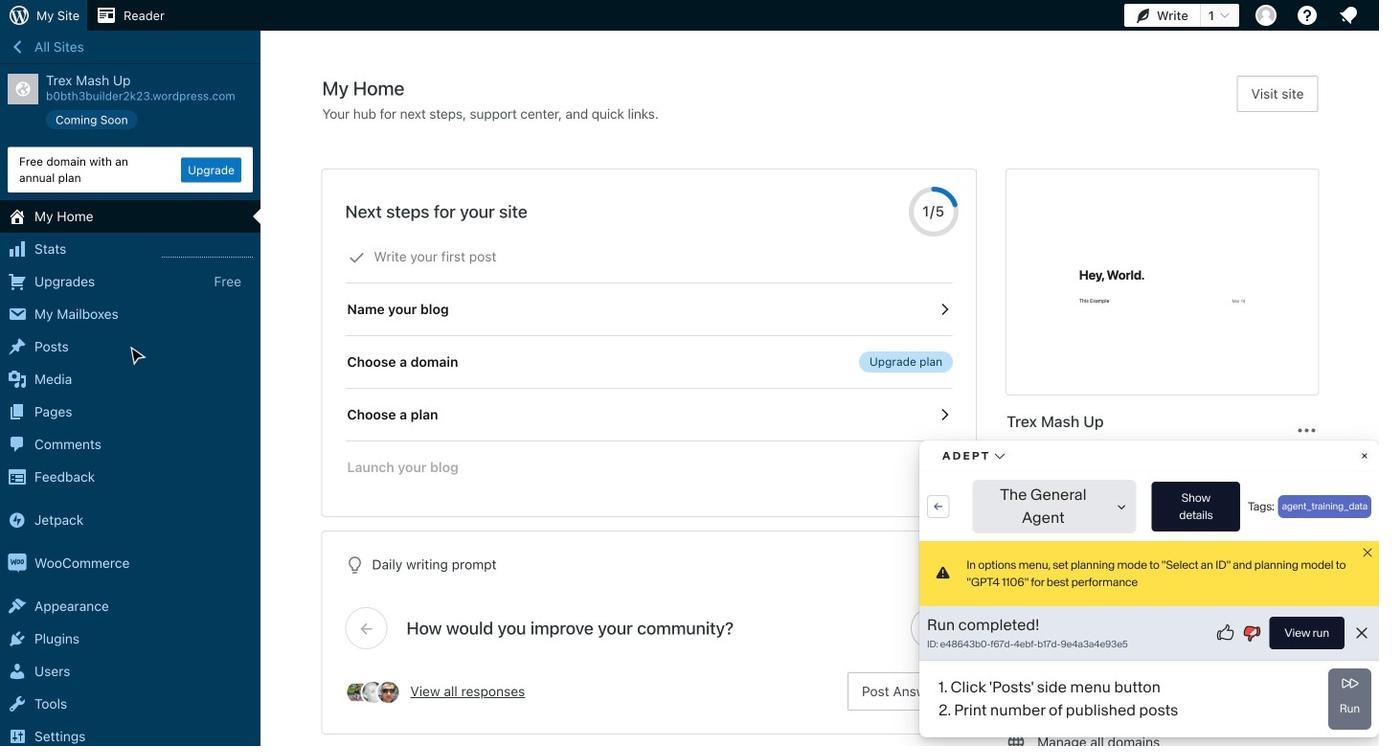 Task type: describe. For each thing, give the bounding box(es) containing it.
highest hourly views 0 image
[[162, 245, 253, 258]]

1 img image from the top
[[8, 633, 27, 652]]

open search image
[[1271, 159, 1319, 182]]

manage your notifications image
[[1338, 4, 1361, 27]]



Task type: vqa. For each thing, say whether or not it's contained in the screenshot.
dialog
no



Task type: locate. For each thing, give the bounding box(es) containing it.
1 vertical spatial img image
[[8, 676, 27, 696]]

help image
[[1296, 4, 1319, 27]]

my profile image
[[1256, 5, 1277, 26]]

closed image
[[1323, 43, 1333, 50]]

0 vertical spatial img image
[[8, 633, 27, 652]]

menu
[[322, 147, 1262, 195]]

None search field
[[1271, 147, 1319, 195]]

img image
[[8, 633, 27, 652], [8, 676, 27, 696]]

main content
[[321, 31, 1349, 396]]

2 img image from the top
[[8, 676, 27, 696]]



